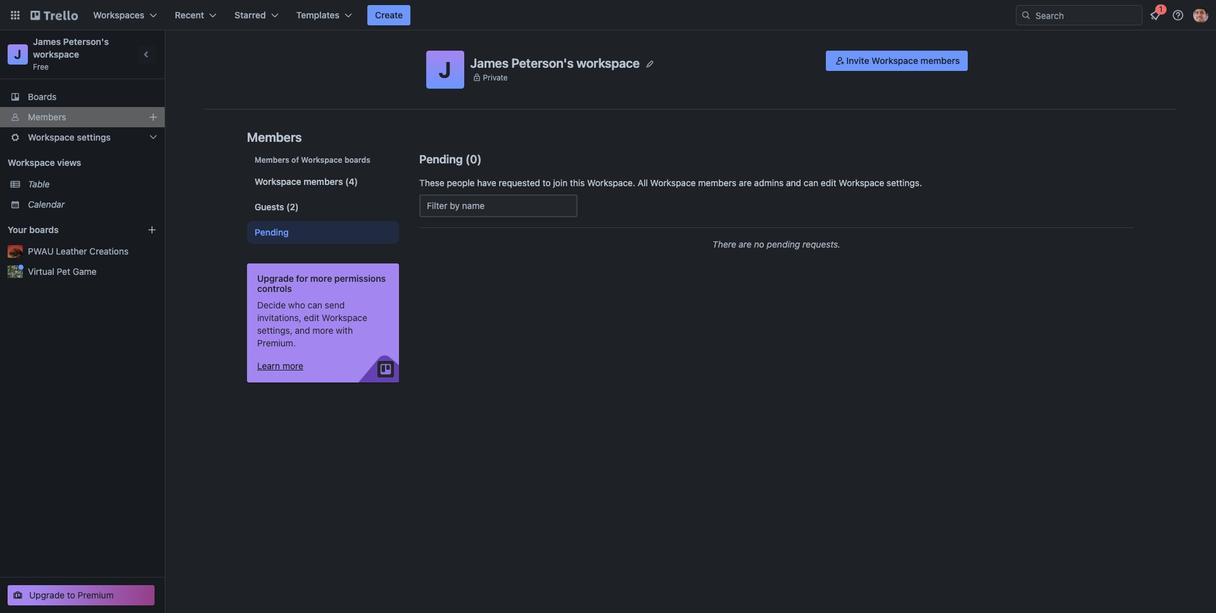 Task type: describe. For each thing, give the bounding box(es) containing it.
0 vertical spatial pending
[[419, 153, 463, 166]]

your
[[8, 224, 27, 235]]

j button
[[426, 51, 464, 89]]

james for james peterson's workspace
[[470, 55, 509, 70]]

join
[[553, 177, 568, 188]]

invite workspace members
[[846, 55, 960, 66]]

0 vertical spatial to
[[542, 177, 551, 188]]

recent button
[[167, 5, 224, 25]]

invite workspace members button
[[826, 51, 967, 71]]

pwau
[[28, 246, 54, 257]]

james for james peterson's workspace free
[[33, 36, 61, 47]]

pet
[[57, 266, 70, 277]]

2 vertical spatial members
[[255, 155, 289, 165]]

there are no pending requests.
[[712, 239, 841, 250]]

primary element
[[0, 0, 1216, 30]]

private
[[483, 73, 508, 82]]

to inside upgrade to premium link
[[67, 590, 75, 600]]

(4)
[[345, 176, 358, 187]]

upgrade to premium
[[29, 590, 114, 600]]

invite
[[846, 55, 869, 66]]

0 vertical spatial more
[[310, 273, 332, 284]]

workspace right of
[[301, 155, 342, 165]]

workspace navigation collapse icon image
[[138, 46, 156, 63]]

learn more
[[257, 360, 303, 371]]

your boards with 2 items element
[[8, 222, 128, 238]]

workspace right 'all'
[[650, 177, 696, 188]]

invitations,
[[257, 312, 301, 323]]

virtual
[[28, 266, 54, 277]]

sm image
[[834, 54, 846, 67]]

who
[[288, 300, 305, 310]]

workspace inside button
[[872, 55, 918, 66]]

(
[[465, 153, 470, 166]]

templates
[[296, 10, 340, 20]]

boards inside your boards with 2 items element
[[29, 224, 59, 235]]

premium.
[[257, 338, 296, 348]]

add board image
[[147, 225, 157, 235]]

peterson's for james peterson's workspace free
[[63, 36, 109, 47]]

your boards
[[8, 224, 59, 235]]

james peterson (jamespeterson93) image
[[1193, 8, 1208, 23]]

free
[[33, 62, 49, 72]]

these people have requested to join this workspace. all workspace members are admins and can edit workspace settings.
[[419, 177, 922, 188]]

there
[[712, 239, 736, 250]]

(2)
[[286, 201, 299, 212]]

j for j button
[[439, 56, 451, 82]]

more inside button
[[282, 360, 303, 371]]

1 are from the top
[[739, 177, 752, 188]]

upgrade to premium link
[[8, 585, 155, 605]]

)
[[477, 153, 482, 166]]

james peterson's workspace link
[[33, 36, 111, 60]]

recent
[[175, 10, 204, 20]]

views
[[57, 157, 81, 168]]

workspaces button
[[86, 5, 165, 25]]

0 vertical spatial can
[[804, 177, 818, 188]]

requests.
[[802, 239, 841, 250]]

settings
[[77, 132, 111, 143]]

admins
[[754, 177, 784, 188]]

workspace settings
[[28, 132, 111, 143]]

workspace members
[[255, 176, 343, 187]]

Search field
[[1031, 6, 1142, 25]]

pwau leather creations
[[28, 246, 129, 257]]

can inside upgrade for more permissions controls decide who can send invitations, edit workspace settings, and more with premium.
[[308, 300, 322, 310]]

pending
[[767, 239, 800, 250]]

learn more button
[[257, 360, 303, 372]]

james peterson's workspace
[[470, 55, 640, 70]]

1 horizontal spatial boards
[[344, 155, 370, 165]]

settings.
[[887, 177, 922, 188]]

create
[[375, 10, 403, 20]]

guests
[[255, 201, 284, 212]]

virtual pet game link
[[28, 265, 157, 278]]

virtual pet game
[[28, 266, 97, 277]]

( 0 )
[[465, 153, 482, 166]]

no
[[754, 239, 764, 250]]

back to home image
[[30, 5, 78, 25]]

Filter by name text field
[[419, 194, 578, 217]]

with
[[336, 325, 353, 336]]

all
[[638, 177, 648, 188]]

0
[[470, 153, 477, 166]]

send
[[325, 300, 345, 310]]

0 vertical spatial members
[[28, 111, 66, 122]]

boards
[[28, 91, 57, 102]]

starred button
[[227, 5, 286, 25]]

james peterson's workspace free
[[33, 36, 111, 72]]

members link
[[0, 107, 165, 127]]

leather
[[56, 246, 87, 257]]

0 horizontal spatial pending
[[255, 227, 289, 238]]

1 horizontal spatial members
[[698, 177, 736, 188]]

j link
[[8, 44, 28, 65]]



Task type: locate. For each thing, give the bounding box(es) containing it.
0 horizontal spatial to
[[67, 590, 75, 600]]

search image
[[1021, 10, 1031, 20]]

boards up pwau
[[29, 224, 59, 235]]

0 horizontal spatial james
[[33, 36, 61, 47]]

1 horizontal spatial to
[[542, 177, 551, 188]]

edit
[[821, 177, 836, 188], [304, 312, 319, 323]]

upgrade for upgrade to premium
[[29, 590, 65, 600]]

j inside button
[[439, 56, 451, 82]]

workspace
[[872, 55, 918, 66], [28, 132, 75, 143], [301, 155, 342, 165], [8, 157, 55, 168], [255, 176, 301, 187], [650, 177, 696, 188], [839, 177, 884, 188], [322, 312, 367, 323]]

permissions
[[334, 273, 386, 284]]

1 horizontal spatial can
[[804, 177, 818, 188]]

1 vertical spatial to
[[67, 590, 75, 600]]

j
[[14, 47, 21, 61], [439, 56, 451, 82]]

and down who
[[295, 325, 310, 336]]

james
[[33, 36, 61, 47], [470, 55, 509, 70]]

upgrade left premium
[[29, 590, 65, 600]]

1 horizontal spatial pending
[[419, 153, 463, 166]]

0 horizontal spatial peterson's
[[63, 36, 109, 47]]

2 vertical spatial more
[[282, 360, 303, 371]]

templates button
[[289, 5, 360, 25]]

upgrade for more permissions controls decide who can send invitations, edit workspace settings, and more with premium.
[[257, 273, 386, 348]]

1 horizontal spatial j
[[439, 56, 451, 82]]

pending up these
[[419, 153, 463, 166]]

peterson's for james peterson's workspace
[[511, 55, 574, 70]]

table link
[[28, 178, 157, 191]]

workspace up the 'with'
[[322, 312, 367, 323]]

workspace for james peterson's workspace free
[[33, 49, 79, 60]]

are
[[739, 177, 752, 188], [739, 239, 752, 250]]

to left 'join'
[[542, 177, 551, 188]]

more right learn
[[282, 360, 303, 371]]

1 notification image
[[1148, 8, 1163, 23]]

members of workspace boards
[[255, 155, 370, 165]]

workspace right the invite
[[872, 55, 918, 66]]

j left james peterson's workspace free
[[14, 47, 21, 61]]

workspace left settings.
[[839, 177, 884, 188]]

0 vertical spatial peterson's
[[63, 36, 109, 47]]

0 horizontal spatial members
[[304, 176, 343, 187]]

learn
[[257, 360, 280, 371]]

0 vertical spatial and
[[786, 177, 801, 188]]

0 horizontal spatial j
[[14, 47, 21, 61]]

pending link
[[247, 221, 399, 244]]

are left no
[[739, 239, 752, 250]]

members inside button
[[921, 55, 960, 66]]

boards link
[[0, 87, 165, 107]]

1 vertical spatial can
[[308, 300, 322, 310]]

and
[[786, 177, 801, 188], [295, 325, 310, 336]]

controls
[[257, 283, 292, 294]]

workspace.
[[587, 177, 635, 188]]

members up of
[[247, 130, 302, 144]]

workspace settings button
[[0, 127, 165, 148]]

to
[[542, 177, 551, 188], [67, 590, 75, 600]]

1 vertical spatial edit
[[304, 312, 319, 323]]

workspace inside upgrade for more permissions controls decide who can send invitations, edit workspace settings, and more with premium.
[[322, 312, 367, 323]]

0 vertical spatial upgrade
[[257, 273, 294, 284]]

pending
[[419, 153, 463, 166], [255, 227, 289, 238]]

workspace down primary element
[[577, 55, 640, 70]]

workspace up free
[[33, 49, 79, 60]]

workspace for james peterson's workspace
[[577, 55, 640, 70]]

more left the 'with'
[[312, 325, 333, 336]]

1 vertical spatial peterson's
[[511, 55, 574, 70]]

of
[[291, 155, 299, 165]]

members
[[28, 111, 66, 122], [247, 130, 302, 144], [255, 155, 289, 165]]

and for admins
[[786, 177, 801, 188]]

settings,
[[257, 325, 292, 336]]

edit inside upgrade for more permissions controls decide who can send invitations, edit workspace settings, and more with premium.
[[304, 312, 319, 323]]

workspace up workspace views at the top left
[[28, 132, 75, 143]]

1 vertical spatial and
[[295, 325, 310, 336]]

0 vertical spatial are
[[739, 177, 752, 188]]

0 vertical spatial james
[[33, 36, 61, 47]]

peterson's inside james peterson's workspace free
[[63, 36, 109, 47]]

members down boards
[[28, 111, 66, 122]]

create button
[[367, 5, 411, 25]]

0 vertical spatial edit
[[821, 177, 836, 188]]

pending down the guests
[[255, 227, 289, 238]]

and inside upgrade for more permissions controls decide who can send invitations, edit workspace settings, and more with premium.
[[295, 325, 310, 336]]

table
[[28, 179, 50, 189]]

requested
[[499, 177, 540, 188]]

1 horizontal spatial edit
[[821, 177, 836, 188]]

0 vertical spatial boards
[[344, 155, 370, 165]]

have
[[477, 177, 496, 188]]

are left admins
[[739, 177, 752, 188]]

1 vertical spatial members
[[247, 130, 302, 144]]

calendar
[[28, 199, 65, 210]]

upgrade for upgrade for more permissions controls decide who can send invitations, edit workspace settings, and more with premium.
[[257, 273, 294, 284]]

workspace up table
[[8, 157, 55, 168]]

more
[[310, 273, 332, 284], [312, 325, 333, 336], [282, 360, 303, 371]]

upgrade
[[257, 273, 294, 284], [29, 590, 65, 600]]

1 horizontal spatial upgrade
[[257, 273, 294, 284]]

upgrade inside upgrade for more permissions controls decide who can send invitations, edit workspace settings, and more with premium.
[[257, 273, 294, 284]]

for
[[296, 273, 308, 284]]

edit right admins
[[821, 177, 836, 188]]

upgrade left for
[[257, 273, 294, 284]]

0 horizontal spatial edit
[[304, 312, 319, 323]]

boards
[[344, 155, 370, 165], [29, 224, 59, 235]]

boards up (4) in the top of the page
[[344, 155, 370, 165]]

1 vertical spatial upgrade
[[29, 590, 65, 600]]

creations
[[89, 246, 129, 257]]

members left of
[[255, 155, 289, 165]]

2 are from the top
[[739, 239, 752, 250]]

1 horizontal spatial james
[[470, 55, 509, 70]]

and for settings,
[[295, 325, 310, 336]]

to left premium
[[67, 590, 75, 600]]

0 horizontal spatial can
[[308, 300, 322, 310]]

0 horizontal spatial upgrade
[[29, 590, 65, 600]]

1 horizontal spatial and
[[786, 177, 801, 188]]

and right admins
[[786, 177, 801, 188]]

members
[[921, 55, 960, 66], [304, 176, 343, 187], [698, 177, 736, 188]]

pwau leather creations link
[[28, 245, 157, 258]]

0 horizontal spatial boards
[[29, 224, 59, 235]]

james up free
[[33, 36, 61, 47]]

workspace inside "dropdown button"
[[28, 132, 75, 143]]

james up private
[[470, 55, 509, 70]]

1 vertical spatial more
[[312, 325, 333, 336]]

open information menu image
[[1172, 9, 1184, 22]]

upgrade inside upgrade to premium link
[[29, 590, 65, 600]]

premium
[[78, 590, 114, 600]]

2 horizontal spatial members
[[921, 55, 960, 66]]

more right for
[[310, 273, 332, 284]]

can
[[804, 177, 818, 188], [308, 300, 322, 310]]

peterson's
[[63, 36, 109, 47], [511, 55, 574, 70]]

game
[[73, 266, 97, 277]]

j for j link
[[14, 47, 21, 61]]

workspace inside james peterson's workspace free
[[33, 49, 79, 60]]

edit down who
[[304, 312, 319, 323]]

people
[[447, 177, 475, 188]]

can right admins
[[804, 177, 818, 188]]

can right who
[[308, 300, 322, 310]]

these
[[419, 177, 444, 188]]

1 horizontal spatial peterson's
[[511, 55, 574, 70]]

1 horizontal spatial workspace
[[577, 55, 640, 70]]

1 vertical spatial boards
[[29, 224, 59, 235]]

starred
[[235, 10, 266, 20]]

workspaces
[[93, 10, 144, 20]]

james inside james peterson's workspace free
[[33, 36, 61, 47]]

workspace views
[[8, 157, 81, 168]]

decide
[[257, 300, 286, 310]]

j left private
[[439, 56, 451, 82]]

this
[[570, 177, 585, 188]]

0 horizontal spatial and
[[295, 325, 310, 336]]

workspace up the guests
[[255, 176, 301, 187]]

workspace
[[33, 49, 79, 60], [577, 55, 640, 70]]

calendar link
[[28, 198, 157, 211]]

1 vertical spatial pending
[[255, 227, 289, 238]]

0 horizontal spatial workspace
[[33, 49, 79, 60]]

1 vertical spatial james
[[470, 55, 509, 70]]

1 vertical spatial are
[[739, 239, 752, 250]]



Task type: vqa. For each thing, say whether or not it's contained in the screenshot.
Boards
yes



